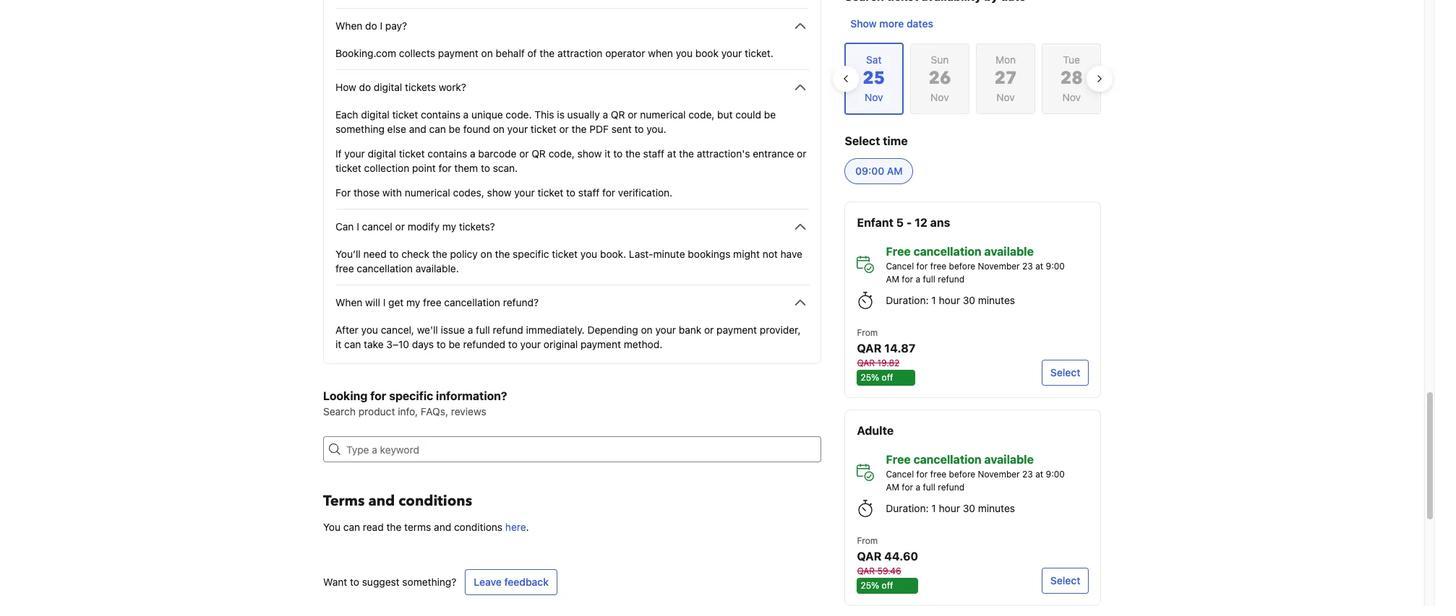 Task type: describe. For each thing, give the bounding box(es) containing it.
hour for qar 44.60
[[938, 502, 960, 515]]

book
[[695, 47, 719, 59]]

reviews
[[451, 406, 486, 418]]

25% for qar 44.60
[[860, 581, 879, 591]]

will
[[365, 296, 380, 309]]

qar 59.46
[[857, 566, 901, 577]]

we'll
[[417, 324, 438, 336]]

available for adulte
[[984, 453, 1033, 466]]

am for adulte
[[886, 482, 899, 493]]

my inside the 'when will i get my free cancellation refund?' dropdown button
[[406, 296, 420, 309]]

terms and conditions
[[323, 492, 472, 511]]

them
[[454, 162, 478, 174]]

0 vertical spatial am
[[887, 165, 902, 177]]

provider,
[[760, 324, 801, 336]]

november for adulte
[[977, 469, 1020, 480]]

full for enfant 5 - 12 ans
[[922, 274, 935, 285]]

operator
[[605, 47, 645, 59]]

pdf
[[589, 123, 609, 135]]

you inside after you cancel, we'll issue a full refund immediately. depending on your bank or payment provider, it can take 3–10 days to be refunded to your original payment method.
[[361, 324, 378, 336]]

digital for do
[[374, 81, 402, 93]]

26
[[929, 67, 951, 90]]

of
[[527, 47, 537, 59]]

scan.
[[493, 162, 518, 174]]

9:00 for enfant 5 - 12 ans
[[1045, 261, 1064, 272]]

ticket inside you'll need to check the policy on the specific ticket you book. last-minute bookings might not have free cancellation available.
[[552, 248, 578, 260]]

behalf
[[496, 47, 525, 59]]

ans
[[930, 216, 950, 229]]

attraction
[[557, 47, 603, 59]]

at inside if your digital ticket contains a barcode or qr code, show it to the staff at the attraction's entrance or ticket collection point for them to scan.
[[667, 147, 676, 160]]

qar 19.82
[[857, 358, 899, 369]]

adulte
[[857, 424, 893, 437]]

full inside after you cancel, we'll issue a full refund immediately. depending on your bank or payment provider, it can take 3–10 days to be refunded to your original payment method.
[[476, 324, 490, 336]]

to down barcode
[[481, 162, 490, 174]]

the left attraction's
[[679, 147, 694, 160]]

looking
[[323, 390, 368, 403]]

1 vertical spatial and
[[368, 492, 395, 511]]

can inside each digital ticket contains a unique code. this is usually a qr or numerical code, but could be something else and can be found on your ticket or the pdf sent to you.
[[429, 123, 446, 135]]

contains inside each digital ticket contains a unique code. this is usually a qr or numerical code, but could be something else and can be found on your ticket or the pdf sent to you.
[[421, 108, 460, 121]]

0 vertical spatial conditions
[[399, 492, 472, 511]]

23 for adulte
[[1022, 469, 1033, 480]]

on inside after you cancel, we'll issue a full refund immediately. depending on your bank or payment provider, it can take 3–10 days to be refunded to your original payment method.
[[641, 324, 653, 336]]

something
[[335, 123, 385, 135]]

minute
[[653, 248, 685, 260]]

terms
[[323, 492, 365, 511]]

region containing 26
[[833, 37, 1113, 121]]

code, inside each digital ticket contains a unique code. this is usually a qr or numerical code, but could be something else and can be found on your ticket or the pdf sent to you.
[[688, 108, 715, 121]]

each digital ticket contains a unique code. this is usually a qr or numerical code, but could be something else and can be found on your ticket or the pdf sent to you.
[[335, 108, 776, 135]]

do for when
[[365, 20, 377, 32]]

policy
[[450, 248, 478, 260]]

select for enfant 5 - 12 ans
[[1050, 367, 1080, 379]]

when
[[648, 47, 673, 59]]

with
[[382, 187, 402, 199]]

after you cancel, we'll issue a full refund immediately. depending on your bank or payment provider, it can take 3–10 days to be refunded to your original payment method.
[[335, 324, 801, 351]]

qar 44.60
[[857, 550, 918, 563]]

mon
[[995, 53, 1016, 66]]

is
[[557, 108, 565, 121]]

those
[[353, 187, 380, 199]]

off for qar 14.87
[[881, 372, 893, 383]]

from qar 44.60 qar 59.46 25% off
[[857, 536, 918, 591]]

how do digital tickets work?
[[335, 81, 466, 93]]

from for qar 44.60
[[857, 536, 877, 547]]

available for enfant 5 - 12 ans
[[984, 245, 1033, 258]]

entrance
[[753, 147, 794, 160]]

sent
[[611, 123, 632, 135]]

i for will
[[383, 296, 386, 309]]

sun
[[931, 53, 949, 66]]

for inside if your digital ticket contains a barcode or qr code, show it to the staff at the attraction's entrance or ticket collection point for them to scan.
[[439, 162, 451, 174]]

or inside dropdown button
[[395, 221, 405, 233]]

show inside if your digital ticket contains a barcode or qr code, show it to the staff at the attraction's entrance or ticket collection point for them to scan.
[[577, 147, 602, 160]]

info,
[[398, 406, 418, 418]]

read
[[363, 521, 384, 534]]

barcode
[[478, 147, 516, 160]]

can
[[335, 221, 354, 233]]

how
[[335, 81, 356, 93]]

on inside you'll need to check the policy on the specific ticket you book. last-minute bookings might not have free cancellation available.
[[480, 248, 492, 260]]

faqs,
[[421, 406, 448, 418]]

issue
[[441, 324, 465, 336]]

usually
[[567, 108, 600, 121]]

your right book
[[721, 47, 742, 59]]

Type a keyword field
[[341, 437, 821, 463]]

or right "entrance"
[[797, 147, 806, 160]]

or right barcode
[[519, 147, 529, 160]]

you for when
[[676, 47, 693, 59]]

last-
[[629, 248, 653, 260]]

cancel for adulte
[[886, 469, 914, 480]]

do for how
[[359, 81, 371, 93]]

0 vertical spatial be
[[764, 108, 776, 121]]

the right read
[[386, 521, 401, 534]]

cancel
[[362, 221, 392, 233]]

how do digital tickets work? element
[[335, 96, 809, 200]]

5
[[896, 216, 903, 229]]

the right of
[[540, 47, 555, 59]]

duration: 1 hour 30 minutes for qar 14.87
[[886, 294, 1015, 307]]

free inside dropdown button
[[423, 296, 441, 309]]

select button for qar 44.60
[[1041, 568, 1089, 594]]

free inside you'll need to check the policy on the specific ticket you book. last-minute bookings might not have free cancellation available.
[[335, 262, 354, 275]]

1 for qar 44.60
[[931, 502, 936, 515]]

show more dates button
[[844, 11, 939, 37]]

1 for qar 14.87
[[931, 294, 936, 307]]

get
[[388, 296, 404, 309]]

book.
[[600, 248, 626, 260]]

to down if your digital ticket contains a barcode or qr code, show it to the staff at the attraction's entrance or ticket collection point for them to scan.
[[566, 187, 576, 199]]

want
[[323, 576, 347, 588]]

for
[[335, 187, 351, 199]]

product
[[358, 406, 395, 418]]

duration: 1 hour 30 minutes for qar 44.60
[[886, 502, 1015, 515]]

a inside if your digital ticket contains a barcode or qr code, show it to the staff at the attraction's entrance or ticket collection point for them to scan.
[[470, 147, 475, 160]]

when will i get my free cancellation refund?
[[335, 296, 539, 309]]

cancellation inside dropdown button
[[444, 296, 500, 309]]

you can read the terms and conditions here .
[[323, 521, 529, 534]]

specific inside the looking for specific information? search product info, faqs, reviews
[[389, 390, 433, 403]]

and inside each digital ticket contains a unique code. this is usually a qr or numerical code, but could be something else and can be found on your ticket or the pdf sent to you.
[[409, 123, 426, 135]]

ticket up else
[[392, 108, 418, 121]]

could
[[735, 108, 761, 121]]

you for ticket
[[580, 248, 597, 260]]

terms
[[404, 521, 431, 534]]

30 for qar 14.87
[[962, 294, 975, 307]]

to down sent
[[613, 147, 623, 160]]

your inside if your digital ticket contains a barcode or qr code, show it to the staff at the attraction's entrance or ticket collection point for them to scan.
[[344, 147, 365, 160]]

hour for qar 14.87
[[938, 294, 960, 307]]

else
[[387, 123, 406, 135]]

need
[[363, 248, 387, 260]]

codes,
[[453, 187, 484, 199]]

to right refunded
[[508, 338, 518, 351]]

select button for qar 14.87
[[1041, 360, 1089, 386]]

it inside if your digital ticket contains a barcode or qr code, show it to the staff at the attraction's entrance or ticket collection point for them to scan.
[[605, 147, 611, 160]]

leave feedback
[[474, 576, 549, 588]]

23 for enfant 5 - 12 ans
[[1022, 261, 1033, 272]]

modify
[[408, 221, 440, 233]]

enfant 5 - 12 ans
[[857, 216, 950, 229]]

after
[[335, 324, 358, 336]]

days
[[412, 338, 434, 351]]

0 horizontal spatial payment
[[438, 47, 478, 59]]

check
[[401, 248, 429, 260]]

looking for specific information? search product info, faqs, reviews
[[323, 390, 507, 418]]

attraction's
[[697, 147, 750, 160]]

-
[[906, 216, 911, 229]]

bank
[[679, 324, 701, 336]]

the inside each digital ticket contains a unique code. this is usually a qr or numerical code, but could be something else and can be found on your ticket or the pdf sent to you.
[[572, 123, 587, 135]]

can i cancel or modify my tickets?
[[335, 221, 495, 233]]

28
[[1060, 67, 1083, 90]]

available.
[[415, 262, 459, 275]]

refund for adulte
[[937, 482, 964, 493]]

before for adulte
[[949, 469, 975, 480]]

12
[[914, 216, 927, 229]]

i for do
[[380, 20, 383, 32]]



Task type: locate. For each thing, give the bounding box(es) containing it.
on inside each digital ticket contains a unique code. this is usually a qr or numerical code, but could be something else and can be found on your ticket or the pdf sent to you.
[[493, 123, 505, 135]]

or inside after you cancel, we'll issue a full refund immediately. depending on your bank or payment provider, it can take 3–10 days to be refunded to your original payment method.
[[704, 324, 714, 336]]

your down scan. at the top of page
[[514, 187, 535, 199]]

tue
[[1063, 53, 1080, 66]]

ticket down this at the top of the page
[[531, 123, 557, 135]]

1 nov from the left
[[931, 91, 949, 103]]

or up sent
[[628, 108, 637, 121]]

if your digital ticket contains a barcode or qr code, show it to the staff at the attraction's entrance or ticket collection point for them to scan.
[[335, 147, 806, 174]]

25% down qar 59.46
[[860, 581, 879, 591]]

1 select button from the top
[[1041, 360, 1089, 386]]

2 select button from the top
[[1041, 568, 1089, 594]]

staff
[[643, 147, 664, 160], [578, 187, 600, 199]]

before for enfant 5 - 12 ans
[[949, 261, 975, 272]]

search
[[323, 406, 356, 418]]

your left bank
[[655, 324, 676, 336]]

to left you.
[[634, 123, 644, 135]]

cancel down adulte
[[886, 469, 914, 480]]

0 vertical spatial november
[[977, 261, 1020, 272]]

0 horizontal spatial code,
[[549, 147, 575, 160]]

0 vertical spatial 1
[[931, 294, 936, 307]]

0 horizontal spatial staff
[[578, 187, 600, 199]]

show down scan. at the top of page
[[487, 187, 511, 199]]

it inside after you cancel, we'll issue a full refund immediately. depending on your bank or payment provider, it can take 3–10 days to be refunded to your original payment method.
[[335, 338, 341, 351]]

1 vertical spatial refund
[[493, 324, 523, 336]]

code, inside if your digital ticket contains a barcode or qr code, show it to the staff at the attraction's entrance or ticket collection point for them to scan.
[[549, 147, 575, 160]]

november
[[977, 261, 1020, 272], [977, 469, 1020, 480]]

1 minutes from the top
[[978, 294, 1015, 307]]

0 horizontal spatial and
[[368, 492, 395, 511]]

my right modify
[[442, 221, 456, 233]]

be for each digital ticket contains a unique code. this is usually a qr or numerical code, but could be something else and can be found on your ticket or the pdf sent to you.
[[449, 123, 460, 135]]

0 vertical spatial numerical
[[640, 108, 686, 121]]

be right could
[[764, 108, 776, 121]]

1 23 from the top
[[1022, 261, 1033, 272]]

25%
[[860, 372, 879, 383], [860, 581, 879, 591]]

contains up them
[[427, 147, 467, 160]]

ticket down if
[[335, 162, 361, 174]]

0 vertical spatial i
[[380, 20, 383, 32]]

1 vertical spatial be
[[449, 123, 460, 135]]

conditions left here
[[454, 521, 503, 534]]

1 vertical spatial before
[[949, 469, 975, 480]]

0 vertical spatial refund
[[937, 274, 964, 285]]

found
[[463, 123, 490, 135]]

2 cancel from the top
[[886, 469, 914, 480]]

a inside after you cancel, we'll issue a full refund immediately. depending on your bank or payment provider, it can take 3–10 days to be refunded to your original payment method.
[[468, 324, 473, 336]]

method.
[[624, 338, 662, 351]]

time
[[882, 134, 907, 147]]

free down adulte
[[886, 453, 910, 466]]

be for after you cancel, we'll issue a full refund immediately. depending on your bank or payment provider, it can take 3–10 days to be refunded to your original payment method.
[[449, 338, 460, 351]]

2 vertical spatial you
[[361, 324, 378, 336]]

0 vertical spatial before
[[949, 261, 975, 272]]

0 vertical spatial specific
[[513, 248, 549, 260]]

am right 09:00
[[887, 165, 902, 177]]

0 vertical spatial from
[[857, 327, 877, 338]]

2 horizontal spatial and
[[434, 521, 451, 534]]

or down the is
[[559, 123, 569, 135]]

free cancellation available cancel for free before november 23 at 9:00 am for a full refund for enfant 5 - 12 ans
[[886, 245, 1064, 285]]

0 vertical spatial cancel
[[886, 261, 914, 272]]

1 free from the top
[[886, 245, 910, 258]]

from up qar 44.60
[[857, 536, 877, 547]]

take
[[364, 338, 384, 351]]

1 hour from the top
[[938, 294, 960, 307]]

the down the usually
[[572, 123, 587, 135]]

for inside the looking for specific information? search product info, faqs, reviews
[[370, 390, 386, 403]]

nov inside tue 28 nov
[[1062, 91, 1081, 103]]

how do digital tickets work? button
[[335, 79, 809, 96]]

qr inside if your digital ticket contains a barcode or qr code, show it to the staff at the attraction's entrance or ticket collection point for them to scan.
[[532, 147, 546, 160]]

0 horizontal spatial it
[[335, 338, 341, 351]]

from inside from qar 14.87 qar 19.82 25% off
[[857, 327, 877, 338]]

0 vertical spatial off
[[881, 372, 893, 383]]

1 horizontal spatial and
[[409, 123, 426, 135]]

when for when will i get my free cancellation refund?
[[335, 296, 362, 309]]

2 off from the top
[[881, 581, 893, 591]]

it down pdf
[[605, 147, 611, 160]]

when left will
[[335, 296, 362, 309]]

staff inside if your digital ticket contains a barcode or qr code, show it to the staff at the attraction's entrance or ticket collection point for them to scan.
[[643, 147, 664, 160]]

from inside the from qar 44.60 qar 59.46 25% off
[[857, 536, 877, 547]]

09:00 am
[[855, 165, 902, 177]]

can left found
[[429, 123, 446, 135]]

duration: 1 hour 30 minutes
[[886, 294, 1015, 307], [886, 502, 1015, 515]]

1 vertical spatial code,
[[549, 147, 575, 160]]

30 for qar 44.60
[[962, 502, 975, 515]]

1 vertical spatial staff
[[578, 187, 600, 199]]

information?
[[436, 390, 507, 403]]

when do i pay?
[[335, 20, 407, 32]]

9:00 for adulte
[[1045, 469, 1064, 480]]

minutes for qar 14.87
[[978, 294, 1015, 307]]

off down qar 59.46
[[881, 581, 893, 591]]

1 off from the top
[[881, 372, 893, 383]]

2 vertical spatial select
[[1050, 575, 1080, 587]]

contains inside if your digital ticket contains a barcode or qr code, show it to the staff at the attraction's entrance or ticket collection point for them to scan.
[[427, 147, 467, 160]]

2 duration: from the top
[[886, 502, 928, 515]]

am down adulte
[[886, 482, 899, 493]]

nov inside the 'mon 27 nov'
[[996, 91, 1015, 103]]

free for enfant 5 - 12 ans
[[886, 245, 910, 258]]

from for qar 14.87
[[857, 327, 877, 338]]

the down sent
[[625, 147, 640, 160]]

1 9:00 from the top
[[1045, 261, 1064, 272]]

might
[[733, 248, 760, 260]]

and right terms
[[434, 521, 451, 534]]

1 vertical spatial conditions
[[454, 521, 503, 534]]

on right policy
[[480, 248, 492, 260]]

to right need
[[389, 248, 399, 260]]

1 vertical spatial free cancellation available cancel for free before november 23 at 9:00 am for a full refund
[[886, 453, 1064, 493]]

for those with numerical codes, show your ticket to staff for verification.
[[335, 187, 672, 199]]

ticket down if your digital ticket contains a barcode or qr code, show it to the staff at the attraction's entrance or ticket collection point for them to scan.
[[538, 187, 563, 199]]

free for adulte
[[886, 453, 910, 466]]

ticket
[[392, 108, 418, 121], [531, 123, 557, 135], [399, 147, 425, 160], [335, 162, 361, 174], [538, 187, 563, 199], [552, 248, 578, 260]]

you'll need to check the policy on the specific ticket you book. last-minute bookings might not have free cancellation available.
[[335, 248, 802, 275]]

the up the available. on the left of the page
[[432, 248, 447, 260]]

collection
[[364, 162, 409, 174]]

qr down each digital ticket contains a unique code. this is usually a qr or numerical code, but could be something else and can be found on your ticket or the pdf sent to you.
[[532, 147, 546, 160]]

i left pay?
[[380, 20, 383, 32]]

2 vertical spatial at
[[1035, 469, 1043, 480]]

point
[[412, 162, 436, 174]]

payment up work?
[[438, 47, 478, 59]]

specific
[[513, 248, 549, 260], [389, 390, 433, 403]]

or right bank
[[704, 324, 714, 336]]

digital up something
[[361, 108, 389, 121]]

2 25% from the top
[[860, 581, 879, 591]]

your inside each digital ticket contains a unique code. this is usually a qr or numerical code, but could be something else and can be found on your ticket or the pdf sent to you.
[[507, 123, 528, 135]]

you up "take"
[[361, 324, 378, 336]]

2 hour from the top
[[938, 502, 960, 515]]

to inside each digital ticket contains a unique code. this is usually a qr or numerical code, but could be something else and can be found on your ticket or the pdf sent to you.
[[634, 123, 644, 135]]

ticket down can i cancel or modify my tickets? dropdown button
[[552, 248, 578, 260]]

nov for 26
[[931, 91, 949, 103]]

my inside can i cancel or modify my tickets? dropdown button
[[442, 221, 456, 233]]

show
[[850, 17, 876, 30]]

you inside you'll need to check the policy on the specific ticket you book. last-minute bookings might not have free cancellation available.
[[580, 248, 597, 260]]

0 vertical spatial hour
[[938, 294, 960, 307]]

2 vertical spatial refund
[[937, 482, 964, 493]]

0 vertical spatial payment
[[438, 47, 478, 59]]

numerical inside each digital ticket contains a unique code. this is usually a qr or numerical code, but could be something else and can be found on your ticket or the pdf sent to you.
[[640, 108, 686, 121]]

nov down 26
[[931, 91, 949, 103]]

1 vertical spatial 9:00
[[1045, 469, 1064, 480]]

25% for qar 14.87
[[860, 372, 879, 383]]

2 vertical spatial can
[[343, 521, 360, 534]]

code, left but at the top of page
[[688, 108, 715, 121]]

nov for 27
[[996, 91, 1015, 103]]

1 vertical spatial payment
[[717, 324, 757, 336]]

0 vertical spatial 25%
[[860, 372, 879, 383]]

1 horizontal spatial payment
[[581, 338, 621, 351]]

2 horizontal spatial nov
[[1062, 91, 1081, 103]]

0 vertical spatial when
[[335, 20, 362, 32]]

payment left provider,
[[717, 324, 757, 336]]

digital inside how do digital tickets work? dropdown button
[[374, 81, 402, 93]]

can down after
[[344, 338, 361, 351]]

27
[[994, 67, 1017, 90]]

0 vertical spatial 23
[[1022, 261, 1033, 272]]

1 1 from the top
[[931, 294, 936, 307]]

0 vertical spatial and
[[409, 123, 426, 135]]

1 vertical spatial from
[[857, 536, 877, 547]]

numerical down point in the left of the page
[[405, 187, 450, 199]]

1 vertical spatial duration: 1 hour 30 minutes
[[886, 502, 1015, 515]]

1 vertical spatial minutes
[[978, 502, 1015, 515]]

1 horizontal spatial nov
[[996, 91, 1015, 103]]

if
[[335, 147, 342, 160]]

region
[[833, 37, 1113, 121]]

2 vertical spatial digital
[[368, 147, 396, 160]]

suggest
[[362, 576, 400, 588]]

0 vertical spatial at
[[667, 147, 676, 160]]

show
[[577, 147, 602, 160], [487, 187, 511, 199]]

numerical up you.
[[640, 108, 686, 121]]

work?
[[439, 81, 466, 93]]

0 vertical spatial full
[[922, 274, 935, 285]]

my right 'get'
[[406, 296, 420, 309]]

to right days
[[436, 338, 446, 351]]

0 vertical spatial select
[[844, 134, 880, 147]]

full
[[922, 274, 935, 285], [476, 324, 490, 336], [922, 482, 935, 493]]

your down code.
[[507, 123, 528, 135]]

digital inside each digital ticket contains a unique code. this is usually a qr or numerical code, but could be something else and can be found on your ticket or the pdf sent to you.
[[361, 108, 389, 121]]

show down pdf
[[577, 147, 602, 160]]

it down after
[[335, 338, 341, 351]]

1 horizontal spatial numerical
[[640, 108, 686, 121]]

code, down each digital ticket contains a unique code. this is usually a qr or numerical code, but could be something else and can be found on your ticket or the pdf sent to you.
[[549, 147, 575, 160]]

1 vertical spatial hour
[[938, 502, 960, 515]]

1 vertical spatial 25%
[[860, 581, 879, 591]]

specific up info, at the left bottom of the page
[[389, 390, 433, 403]]

duration: for qar 44.60
[[886, 502, 928, 515]]

1 vertical spatial do
[[359, 81, 371, 93]]

be inside after you cancel, we'll issue a full refund immediately. depending on your bank or payment provider, it can take 3–10 days to be refunded to your original payment method.
[[449, 338, 460, 351]]

nov down 28
[[1062, 91, 1081, 103]]

full for adulte
[[922, 482, 935, 493]]

can right you
[[343, 521, 360, 534]]

1 horizontal spatial staff
[[643, 147, 664, 160]]

1 30 from the top
[[962, 294, 975, 307]]

off down qar 19.82
[[881, 372, 893, 383]]

digital inside if your digital ticket contains a barcode or qr code, show it to the staff at the attraction's entrance or ticket collection point for them to scan.
[[368, 147, 396, 160]]

refund?
[[503, 296, 539, 309]]

november for enfant 5 - 12 ans
[[977, 261, 1020, 272]]

when do i pay? button
[[335, 17, 809, 35]]

duration: for qar 14.87
[[886, 294, 928, 307]]

ticket up point in the left of the page
[[399, 147, 425, 160]]

when for when do i pay?
[[335, 20, 362, 32]]

1 vertical spatial select button
[[1041, 568, 1089, 594]]

1 vertical spatial off
[[881, 581, 893, 591]]

before
[[949, 261, 975, 272], [949, 469, 975, 480]]

0 vertical spatial contains
[[421, 108, 460, 121]]

1 when from the top
[[335, 20, 362, 32]]

1 vertical spatial numerical
[[405, 187, 450, 199]]

2 free cancellation available cancel for free before november 23 at 9:00 am for a full refund from the top
[[886, 453, 1064, 493]]

feedback
[[504, 576, 549, 588]]

25% inside from qar 14.87 qar 19.82 25% off
[[860, 372, 879, 383]]

you left book
[[676, 47, 693, 59]]

collects
[[399, 47, 435, 59]]

0 vertical spatial 9:00
[[1045, 261, 1064, 272]]

when up the booking.com
[[335, 20, 362, 32]]

cancellation
[[913, 245, 981, 258], [357, 262, 413, 275], [444, 296, 500, 309], [913, 453, 981, 466]]

25% inside the from qar 44.60 qar 59.46 25% off
[[860, 581, 879, 591]]

do right how
[[359, 81, 371, 93]]

hour
[[938, 294, 960, 307], [938, 502, 960, 515]]

duration: up qar 44.60
[[886, 502, 928, 515]]

conditions up you can read the terms and conditions here .
[[399, 492, 472, 511]]

2 vertical spatial i
[[383, 296, 386, 309]]

off inside the from qar 44.60 qar 59.46 25% off
[[881, 581, 893, 591]]

you
[[676, 47, 693, 59], [580, 248, 597, 260], [361, 324, 378, 336]]

2 when from the top
[[335, 296, 362, 309]]

digital
[[374, 81, 402, 93], [361, 108, 389, 121], [368, 147, 396, 160]]

nov for 28
[[1062, 91, 1081, 103]]

0 vertical spatial minutes
[[978, 294, 1015, 307]]

do left pay?
[[365, 20, 377, 32]]

qr inside each digital ticket contains a unique code. this is usually a qr or numerical code, but could be something else and can be found on your ticket or the pdf sent to you.
[[611, 108, 625, 121]]

1 vertical spatial cancel
[[886, 469, 914, 480]]

2 horizontal spatial payment
[[717, 324, 757, 336]]

2 nov from the left
[[996, 91, 1015, 103]]

0 vertical spatial duration:
[[886, 294, 928, 307]]

09:00
[[855, 165, 884, 177]]

you.
[[646, 123, 666, 135]]

code,
[[688, 108, 715, 121], [549, 147, 575, 160]]

to
[[634, 123, 644, 135], [613, 147, 623, 160], [481, 162, 490, 174], [566, 187, 576, 199], [389, 248, 399, 260], [436, 338, 446, 351], [508, 338, 518, 351], [350, 576, 359, 588]]

0 horizontal spatial my
[[406, 296, 420, 309]]

0 vertical spatial do
[[365, 20, 377, 32]]

0 vertical spatial it
[[605, 147, 611, 160]]

1 vertical spatial available
[[984, 453, 1033, 466]]

numerical
[[640, 108, 686, 121], [405, 187, 450, 199]]

sun 26 nov
[[929, 53, 951, 103]]

free down 5
[[886, 245, 910, 258]]

25% down qar 19.82
[[860, 372, 879, 383]]

from qar 14.87 qar 19.82 25% off
[[857, 327, 915, 383]]

staff down if your digital ticket contains a barcode or qr code, show it to the staff at the attraction's entrance or ticket collection point for them to scan.
[[578, 187, 600, 199]]

0 horizontal spatial specific
[[389, 390, 433, 403]]

1 vertical spatial 23
[[1022, 469, 1033, 480]]

0 horizontal spatial numerical
[[405, 187, 450, 199]]

your right if
[[344, 147, 365, 160]]

cancel down 5
[[886, 261, 914, 272]]

want to suggest something?
[[323, 576, 456, 588]]

1 vertical spatial select
[[1050, 367, 1080, 379]]

1 vertical spatial full
[[476, 324, 490, 336]]

1 horizontal spatial it
[[605, 147, 611, 160]]

refund for enfant 5 - 12 ans
[[937, 274, 964, 285]]

1 vertical spatial at
[[1035, 261, 1043, 272]]

on
[[481, 47, 493, 59], [493, 123, 505, 135], [480, 248, 492, 260], [641, 324, 653, 336]]

this
[[534, 108, 554, 121]]

9:00
[[1045, 261, 1064, 272], [1045, 469, 1064, 480]]

cancel for enfant 5 - 12 ans
[[886, 261, 914, 272]]

do
[[365, 20, 377, 32], [359, 81, 371, 93]]

digital for your
[[368, 147, 396, 160]]

show more dates
[[850, 17, 933, 30]]

your down immediately.
[[520, 338, 541, 351]]

at for enfant 5 - 12 ans
[[1035, 261, 1043, 272]]

1 vertical spatial when
[[335, 296, 362, 309]]

qar 14.87
[[857, 342, 915, 355]]

enfant
[[857, 216, 893, 229]]

2 before from the top
[[949, 469, 975, 480]]

specific inside you'll need to check the policy on the specific ticket you book. last-minute bookings might not have free cancellation available.
[[513, 248, 549, 260]]

off for qar 44.60
[[881, 581, 893, 591]]

cancellation inside you'll need to check the policy on the specific ticket you book. last-minute bookings might not have free cancellation available.
[[357, 262, 413, 275]]

on left behalf
[[481, 47, 493, 59]]

select for adulte
[[1050, 575, 1080, 587]]

1 vertical spatial qr
[[532, 147, 546, 160]]

cancel,
[[381, 324, 414, 336]]

digital up collection
[[368, 147, 396, 160]]

1 duration: 1 hour 30 minutes from the top
[[886, 294, 1015, 307]]

1 vertical spatial free
[[886, 453, 910, 466]]

or right cancel
[[395, 221, 405, 233]]

digital left tickets
[[374, 81, 402, 93]]

2 horizontal spatial you
[[676, 47, 693, 59]]

i right the can
[[357, 221, 359, 233]]

and up read
[[368, 492, 395, 511]]

to right want
[[350, 576, 359, 588]]

unique
[[471, 108, 503, 121]]

0 vertical spatial staff
[[643, 147, 664, 160]]

2 from from the top
[[857, 536, 877, 547]]

from up the "qar 14.87"
[[857, 327, 877, 338]]

0 vertical spatial code,
[[688, 108, 715, 121]]

2 vertical spatial full
[[922, 482, 935, 493]]

1 vertical spatial i
[[357, 221, 359, 233]]

1 duration: from the top
[[886, 294, 928, 307]]

2 duration: 1 hour 30 minutes from the top
[[886, 502, 1015, 515]]

1 vertical spatial my
[[406, 296, 420, 309]]

tickets?
[[459, 221, 495, 233]]

0 vertical spatial free
[[886, 245, 910, 258]]

2 1 from the top
[[931, 502, 936, 515]]

free cancellation available cancel for free before november 23 at 9:00 am for a full refund for adulte
[[886, 453, 1064, 493]]

0 vertical spatial digital
[[374, 81, 402, 93]]

the down tickets?
[[495, 248, 510, 260]]

duration:
[[886, 294, 928, 307], [886, 502, 928, 515]]

contains down work?
[[421, 108, 460, 121]]

at for adulte
[[1035, 469, 1043, 480]]

i inside dropdown button
[[357, 221, 359, 233]]

am for enfant 5 - 12 ans
[[886, 274, 899, 285]]

something?
[[402, 576, 456, 588]]

when will i get my free cancellation refund? button
[[335, 294, 809, 312]]

or
[[628, 108, 637, 121], [559, 123, 569, 135], [519, 147, 529, 160], [797, 147, 806, 160], [395, 221, 405, 233], [704, 324, 714, 336]]

you left book.
[[580, 248, 597, 260]]

pay?
[[385, 20, 407, 32]]

specific down can i cancel or modify my tickets? dropdown button
[[513, 248, 549, 260]]

2 free from the top
[[886, 453, 910, 466]]

2 30 from the top
[[962, 502, 975, 515]]

select time
[[844, 134, 907, 147]]

1 before from the top
[[949, 261, 975, 272]]

payment down "depending"
[[581, 338, 621, 351]]

have
[[780, 248, 802, 260]]

1 vertical spatial 30
[[962, 502, 975, 515]]

immediately.
[[526, 324, 585, 336]]

3 nov from the left
[[1062, 91, 1081, 103]]

am down 5
[[886, 274, 899, 285]]

and right else
[[409, 123, 426, 135]]

dates
[[906, 17, 933, 30]]

2 november from the top
[[977, 469, 1020, 480]]

1 vertical spatial 1
[[931, 502, 936, 515]]

1 from from the top
[[857, 327, 877, 338]]

the
[[540, 47, 555, 59], [572, 123, 587, 135], [625, 147, 640, 160], [679, 147, 694, 160], [432, 248, 447, 260], [495, 248, 510, 260], [386, 521, 401, 534]]

can inside after you cancel, we'll issue a full refund immediately. depending on your bank or payment provider, it can take 3–10 days to be refunded to your original payment method.
[[344, 338, 361, 351]]

2 9:00 from the top
[[1045, 469, 1064, 480]]

on up method.
[[641, 324, 653, 336]]

staff down you.
[[643, 147, 664, 160]]

1 november from the top
[[977, 261, 1020, 272]]

can i cancel or modify my tickets? button
[[335, 218, 809, 236]]

2 vertical spatial payment
[[581, 338, 621, 351]]

be down issue
[[449, 338, 460, 351]]

duration: up the "qar 14.87"
[[886, 294, 928, 307]]

0 vertical spatial you
[[676, 47, 693, 59]]

0 horizontal spatial show
[[487, 187, 511, 199]]

nov down the 27
[[996, 91, 1015, 103]]

0 vertical spatial select button
[[1041, 360, 1089, 386]]

2 23 from the top
[[1022, 469, 1033, 480]]

refund inside after you cancel, we'll issue a full refund immediately. depending on your bank or payment provider, it can take 3–10 days to be refunded to your original payment method.
[[493, 324, 523, 336]]

1 vertical spatial it
[[335, 338, 341, 351]]

2 available from the top
[[984, 453, 1033, 466]]

free
[[930, 261, 946, 272], [335, 262, 354, 275], [423, 296, 441, 309], [930, 469, 946, 480]]

conditions
[[399, 492, 472, 511], [454, 521, 503, 534]]

minutes for qar 44.60
[[978, 502, 1015, 515]]

0 vertical spatial 30
[[962, 294, 975, 307]]

1 25% from the top
[[860, 372, 879, 383]]

1 available from the top
[[984, 245, 1033, 258]]

my
[[442, 221, 456, 233], [406, 296, 420, 309]]

to inside you'll need to check the policy on the specific ticket you book. last-minute bookings might not have free cancellation available.
[[389, 248, 399, 260]]

i right will
[[383, 296, 386, 309]]

1 vertical spatial contains
[[427, 147, 467, 160]]

nov inside sun 26 nov
[[931, 91, 949, 103]]

2 minutes from the top
[[978, 502, 1015, 515]]

1 vertical spatial you
[[580, 248, 597, 260]]

on down unique
[[493, 123, 505, 135]]

off inside from qar 14.87 qar 19.82 25% off
[[881, 372, 893, 383]]

1 free cancellation available cancel for free before november 23 at 9:00 am for a full refund from the top
[[886, 245, 1064, 285]]

leave feedback button
[[465, 570, 557, 596]]

1 cancel from the top
[[886, 261, 914, 272]]

be left found
[[449, 123, 460, 135]]

0 vertical spatial my
[[442, 221, 456, 233]]

bookings
[[688, 248, 730, 260]]

qr up sent
[[611, 108, 625, 121]]

0 vertical spatial duration: 1 hour 30 minutes
[[886, 294, 1015, 307]]

1 horizontal spatial code,
[[688, 108, 715, 121]]



Task type: vqa. For each thing, say whether or not it's contained in the screenshot.
27
yes



